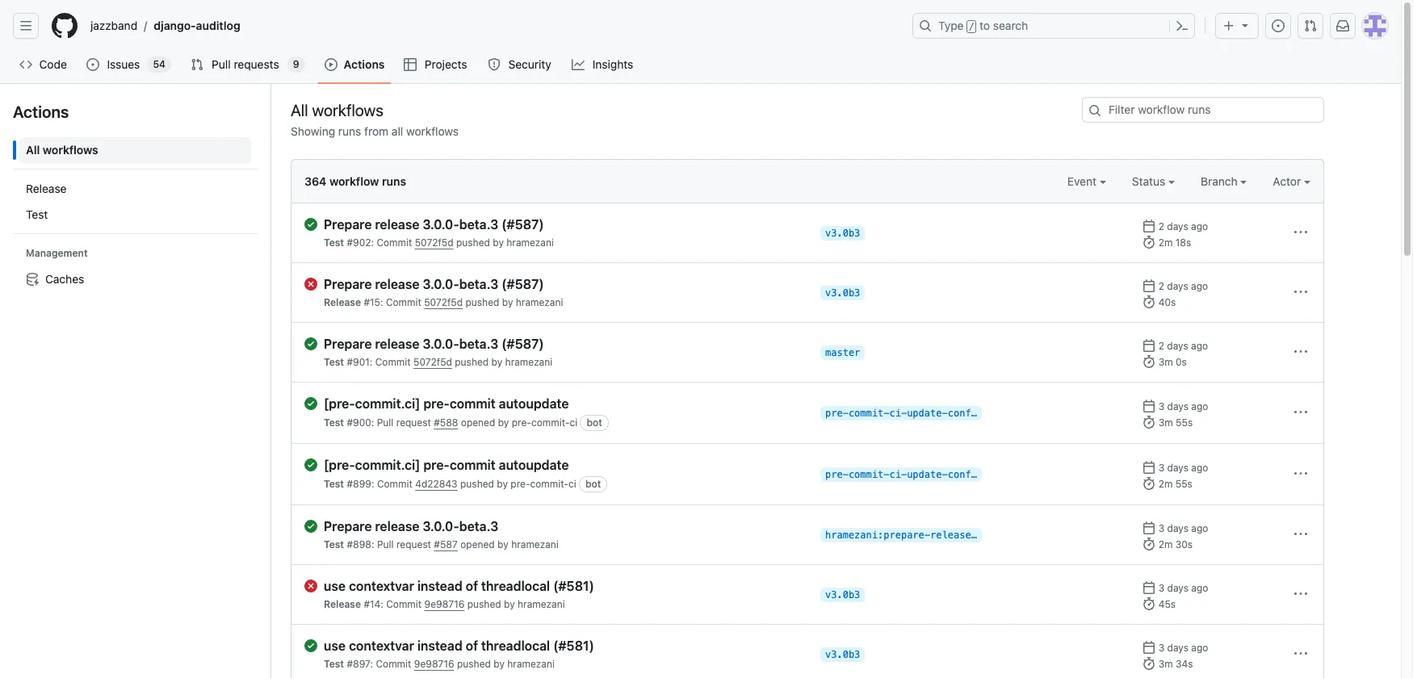 Task type: describe. For each thing, give the bounding box(es) containing it.
graph image
[[572, 58, 585, 71]]

opened inside prepare release 3.0.0-beta.3 test #898: pull request #587 opened             by hramezani
[[461, 539, 495, 551]]

by inside use contextvar instead of threadlocal (#581) test #897: commit 9e98716 pushed             by hramezani
[[494, 658, 505, 671]]

hramezani link for use contextvar instead of threadlocal (#581) test #897: commit 9e98716 pushed             by hramezani
[[508, 658, 555, 671]]

4d22843
[[415, 478, 458, 490]]

2 calendar image from the top
[[1143, 400, 1156, 413]]

#15:
[[364, 296, 383, 309]]

1 opened from the top
[[461, 417, 496, 429]]

pre- right #588
[[512, 417, 532, 429]]

commit inside use contextvar instead of threadlocal (#581) release #14: commit 9e98716 pushed             by hramezani
[[386, 599, 422, 611]]

instead for use contextvar instead of threadlocal (#581) test #897: commit 9e98716 pushed             by hramezani
[[418, 639, 463, 654]]

test left #899:
[[324, 478, 344, 490]]

branch
[[1201, 175, 1241, 188]]

pre-commit-ci-update-config link for 3m
[[821, 406, 983, 421]]

3.0.0- for prepare release 3.0.0-beta.3 (#587) release #15: commit 5072f5d pushed             by hramezani
[[423, 277, 459, 292]]

hramezani inside use contextvar instead of threadlocal (#581) release #14: commit 9e98716 pushed             by hramezani
[[518, 599, 565, 611]]

prepare for prepare release 3.0.0-beta.3 (#587) release #15: commit 5072f5d pushed             by hramezani
[[324, 277, 372, 292]]

git pull request image for issue opened icon
[[191, 58, 204, 71]]

notifications image
[[1337, 19, 1350, 32]]

#14:
[[364, 599, 384, 611]]

#899:
[[347, 478, 374, 490]]

3 show options image from the top
[[1295, 468, 1308, 481]]

management
[[26, 247, 88, 259]]

git pull request image for issue opened image at the right
[[1305, 19, 1318, 32]]

45s
[[1159, 599, 1176, 611]]

[pre-commit.ci] pre-commit autoupdate for opened             by
[[324, 397, 569, 411]]

beta.3 for prepare release 3.0.0-beta.3 (#587) release #15: commit 5072f5d pushed             by hramezani
[[459, 277, 499, 292]]

(#587) for prepare release 3.0.0-beta.3 (#587) release #15: commit 5072f5d pushed             by hramezani
[[502, 277, 544, 292]]

shield image
[[488, 58, 501, 71]]

1 3 from the top
[[1159, 401, 1165, 413]]

caches
[[45, 272, 84, 286]]

release for prepare release 3.0.0-beta.3 (#587) test #901: commit 5072f5d pushed             by hramezani
[[375, 337, 420, 351]]

prepare release 3.0.0-beta.3 test #898: pull request #587 opened             by hramezani
[[324, 519, 559, 551]]

2 horizontal spatial workflows
[[406, 124, 459, 138]]

0 vertical spatial workflows
[[312, 101, 384, 119]]

3m 55s
[[1159, 417, 1193, 429]]

calendar image for test
[[1143, 220, 1156, 233]]

#898:
[[347, 539, 374, 551]]

prepare release 3.0.0-beta.3 link
[[324, 519, 808, 535]]

table image
[[404, 58, 417, 71]]

3 run duration image from the top
[[1143, 416, 1156, 429]]

status button
[[1132, 173, 1175, 190]]

type / to search
[[939, 19, 1029, 32]]

0 vertical spatial ci
[[570, 417, 578, 429]]

all
[[392, 124, 403, 138]]

type
[[939, 19, 964, 32]]

2 show options image from the top
[[1295, 406, 1308, 419]]

security link
[[482, 53, 559, 77]]

9e98716 link for use contextvar instead of threadlocal (#581) test #897: commit 9e98716 pushed             by hramezani
[[414, 658, 455, 671]]

autoupdate for pre-
[[499, 397, 569, 411]]

3-
[[977, 530, 989, 541]]

1 vertical spatial runs
[[382, 175, 406, 188]]

1 horizontal spatial all workflows
[[291, 101, 384, 119]]

search image
[[1089, 104, 1102, 117]]

triangle down image
[[1239, 19, 1252, 32]]

request inside prepare release 3.0.0-beta.3 test #898: pull request #587 opened             by hramezani
[[397, 539, 431, 551]]

run duration image for use contextvar instead of threadlocal (#581) release #14: commit 9e98716 pushed             by hramezani
[[1143, 598, 1156, 611]]

5072f5d link for prepare release 3.0.0-beta.3 (#587) release #15: commit 5072f5d pushed             by hramezani
[[424, 296, 463, 309]]

v3.0b3 link for use contextvar instead of threadlocal (#581) release #14: commit 9e98716 pushed             by hramezani
[[821, 588, 866, 603]]

issue opened image
[[1272, 19, 1285, 32]]

4d22843 link
[[415, 478, 458, 490]]

beta.3 for prepare release 3.0.0-beta.3 (#587) test #901: commit 5072f5d pushed             by hramezani
[[459, 337, 499, 351]]

failed image
[[305, 580, 317, 593]]

bot for pull request #588 opened             by pre-commit-ci
[[587, 417, 603, 429]]

commit for pushed
[[450, 458, 496, 473]]

3m 0s
[[1159, 356, 1187, 368]]

pushed inside prepare release 3.0.0-beta.3 (#587) release #15: commit 5072f5d pushed             by hramezani
[[466, 296, 500, 309]]

prepare for prepare release 3.0.0-beta.3 test #898: pull request #587 opened             by hramezani
[[324, 519, 372, 534]]

code image
[[19, 58, 32, 71]]

status
[[1132, 175, 1169, 188]]

ago for use contextvar instead of threadlocal (#581) release #14: commit 9e98716 pushed             by hramezani
[[1192, 582, 1209, 595]]

prepare for prepare release 3.0.0-beta.3 (#587) test #901: commit 5072f5d pushed             by hramezani
[[324, 337, 372, 351]]

#587
[[434, 539, 458, 551]]

hramezani:prepare-
[[826, 530, 931, 541]]

by inside prepare release 3.0.0-beta.3 (#587) release #15: commit 5072f5d pushed             by hramezani
[[502, 296, 513, 309]]

requests
[[234, 57, 279, 71]]

use contextvar instead of threadlocal (#581) link for use contextvar instead of threadlocal (#581) test #897: commit 9e98716 pushed             by hramezani
[[324, 638, 808, 654]]

0s
[[1176, 356, 1187, 368]]

run duration image for prepare release 3.0.0-beta.3 (#587) test #902: commit 5072f5d pushed             by hramezani
[[1143, 236, 1156, 249]]

hramezani:prepare-release-3-beta3
[[826, 530, 1018, 541]]

prepare release 3.0.0-beta.3 (#587) test #902: commit 5072f5d pushed             by hramezani
[[324, 217, 554, 249]]

pushed inside use contextvar instead of threadlocal (#581) test #897: commit 9e98716 pushed             by hramezani
[[457, 658, 491, 671]]

5072f5d link for prepare release 3.0.0-beta.3 (#587) test #901: commit 5072f5d pushed             by hramezani
[[414, 356, 452, 368]]

master link
[[821, 346, 866, 360]]

prepare release 3.0.0-beta.3 (#587) link for prepare release 3.0.0-beta.3 (#587) release #15: commit 5072f5d pushed             by hramezani
[[324, 276, 808, 292]]

completed successfully image for #902:
[[305, 218, 317, 231]]

5 ago from the top
[[1192, 462, 1209, 474]]

jazzband
[[90, 19, 137, 32]]

3.0.0- for prepare release 3.0.0-beta.3 test #898: pull request #587 opened             by hramezani
[[423, 519, 459, 534]]

projects link
[[398, 53, 475, 77]]

3 days ago for prepare release 3.0.0-beta.3 test #898: pull request #587 opened             by hramezani
[[1159, 523, 1209, 535]]

3m for threadlocal
[[1159, 658, 1174, 671]]

prepare release 3.0.0-beta.3 (#587) link for prepare release 3.0.0-beta.3 (#587) test #902: commit 5072f5d pushed             by hramezani
[[324, 217, 808, 233]]

4 days from the top
[[1168, 401, 1189, 413]]

hramezani link for prepare release 3.0.0-beta.3 test #898: pull request #587 opened             by hramezani
[[511, 539, 559, 551]]

run duration image for prepare release 3.0.0-beta.3 test #898: pull request #587 opened             by hramezani
[[1143, 538, 1156, 551]]

beta3
[[989, 530, 1018, 541]]

#587 link
[[434, 539, 458, 551]]

1 horizontal spatial all
[[291, 101, 308, 119]]

hramezani for prepare release 3.0.0-beta.3 test #898: pull request #587 opened             by hramezani
[[511, 539, 559, 551]]

all inside list
[[26, 143, 40, 157]]

django-
[[154, 19, 196, 32]]

#897:
[[347, 658, 373, 671]]

5072f5d for prepare release 3.0.0-beta.3 (#587) test #901: commit 5072f5d pushed             by hramezani
[[414, 356, 452, 368]]

run duration image for [pre-commit.ci] pre-commit autoupdate
[[1143, 477, 1156, 490]]

actions link
[[318, 53, 391, 77]]

use contextvar instead of threadlocal (#581) test #897: commit 9e98716 pushed             by hramezani
[[324, 639, 595, 671]]

pre-commit-ci-update-config link for 2m
[[821, 468, 983, 482]]

django-auditlog link
[[147, 13, 247, 39]]

[pre- for #900:
[[324, 397, 355, 411]]

55s for 3m 55s
[[1176, 417, 1193, 429]]

days for prepare release 3.0.0-beta.3 (#587) test #901: commit 5072f5d pushed             by hramezani
[[1168, 340, 1189, 352]]

prepare for prepare release 3.0.0-beta.3 (#587) test #902: commit 5072f5d pushed             by hramezani
[[324, 217, 372, 232]]

pre-commit-ci link for commit-
[[511, 478, 577, 490]]

code link
[[13, 53, 74, 77]]

commit.ci] for commit
[[355, 458, 420, 473]]

3 calendar image from the top
[[1143, 461, 1156, 474]]

release for prepare release 3.0.0-beta.3 (#587) test #902: commit 5072f5d pushed             by hramezani
[[375, 217, 420, 232]]

master
[[826, 347, 861, 359]]

pull request #588 opened             by pre-commit-ci
[[377, 417, 578, 429]]

code
[[39, 57, 67, 71]]

2 2m from the top
[[1159, 478, 1173, 490]]

3m for (#587)
[[1159, 356, 1174, 368]]

caches link
[[19, 267, 251, 292]]

v3.0b3 link for prepare release 3.0.0-beta.3 (#587) test #902: commit 5072f5d pushed             by hramezani
[[821, 226, 866, 241]]

hramezani:prepare-release-3-beta3 link
[[821, 528, 1018, 543]]

all workflows link
[[19, 137, 251, 163]]

insights
[[593, 57, 634, 71]]

2 for prepare release 3.0.0-beta.3 (#587) test #901: commit 5072f5d pushed             by hramezani
[[1159, 340, 1165, 352]]

security
[[509, 57, 552, 71]]

pull for pull requests
[[212, 57, 231, 71]]

hramezani inside use contextvar instead of threadlocal (#581) test #897: commit 9e98716 pushed             by hramezani
[[508, 658, 555, 671]]

actor
[[1274, 175, 1305, 188]]

2m 30s
[[1159, 539, 1193, 551]]

completed successfully image for prepare release 3.0.0-beta.3
[[305, 520, 317, 533]]

2 3m from the top
[[1159, 417, 1174, 429]]

hramezani link for prepare release 3.0.0-beta.3 (#587) release #15: commit 5072f5d pushed             by hramezani
[[516, 296, 563, 309]]

test link
[[19, 202, 251, 228]]

from
[[364, 124, 389, 138]]

run duration image for use contextvar instead of threadlocal (#581) test #897: commit 9e98716 pushed             by hramezani
[[1143, 658, 1156, 671]]

jazzband / django-auditlog
[[90, 19, 240, 33]]

test inside filter workflows element
[[26, 208, 48, 221]]

days for use contextvar instead of threadlocal (#581) release #14: commit 9e98716 pushed             by hramezani
[[1168, 582, 1189, 595]]

use for use contextvar instead of threadlocal (#581) test #897: commit 9e98716 pushed             by hramezani
[[324, 639, 346, 654]]

ci- for 2m 55s
[[890, 469, 907, 481]]

pushed inside prepare release 3.0.0-beta.3 (#587) test #902: commit 5072f5d pushed             by hramezani
[[456, 237, 490, 249]]

5 days from the top
[[1168, 462, 1189, 474]]

test inside prepare release 3.0.0-beta.3 (#587) test #902: commit 5072f5d pushed             by hramezani
[[324, 237, 344, 249]]

364 workflow runs
[[305, 175, 406, 188]]

34s
[[1176, 658, 1194, 671]]

[pre-commit.ci] pre-commit autoupdate link for commit-
[[324, 396, 808, 412]]

1 vertical spatial actions
[[13, 103, 69, 121]]

beta.3 for prepare release 3.0.0-beta.3 test #898: pull request #587 opened             by hramezani
[[459, 519, 499, 534]]

to
[[980, 19, 991, 32]]

2m 55s
[[1159, 478, 1193, 490]]

2 3 from the top
[[1159, 462, 1165, 474]]

calendar image for (#581)
[[1143, 582, 1156, 595]]

prepare release 3.0.0-beta.3 (#587) test #901: commit 5072f5d pushed             by hramezani
[[324, 337, 553, 368]]

pre- up prepare release 3.0.0-beta.3 link
[[511, 478, 530, 490]]

days for use contextvar instead of threadlocal (#581) test #897: commit 9e98716 pushed             by hramezani
[[1168, 642, 1189, 654]]

test #900:
[[324, 417, 377, 429]]

event button
[[1068, 173, 1107, 190]]

0 vertical spatial runs
[[338, 124, 361, 138]]

v3.0b3 for use contextvar instead of threadlocal (#581) test #897: commit 9e98716 pushed             by hramezani
[[826, 650, 861, 661]]

prepare release 3.0.0-beta.3 (#587) release #15: commit 5072f5d pushed             by hramezani
[[324, 277, 563, 309]]

v3.0b3 link for prepare release 3.0.0-beta.3 (#587) release #15: commit 5072f5d pushed             by hramezani
[[821, 286, 866, 301]]

projects
[[425, 57, 467, 71]]

release for prepare release 3.0.0-beta.3 test #898: pull request #587 opened             by hramezani
[[375, 519, 420, 534]]

release link
[[19, 176, 251, 202]]

364
[[305, 175, 327, 188]]

3 for prepare release 3.0.0-beta.3 test #898: pull request #587 opened             by hramezani
[[1159, 523, 1165, 535]]

config for 3m
[[948, 408, 983, 419]]

pushed right 4d22843
[[461, 478, 494, 490]]

3m 34s
[[1159, 658, 1194, 671]]

autoupdate for commit-
[[499, 458, 569, 473]]

3 for use contextvar instead of threadlocal (#581) test #897: commit 9e98716 pushed             by hramezani
[[1159, 642, 1165, 654]]

run duration image for prepare release 3.0.0-beta.3 (#587) test #901: commit 5072f5d pushed             by hramezani
[[1143, 355, 1156, 368]]

days for prepare release 3.0.0-beta.3 test #898: pull request #587 opened             by hramezani
[[1168, 523, 1189, 535]]

#901:
[[347, 356, 373, 368]]

release inside use contextvar instead of threadlocal (#581) release #14: commit 9e98716 pushed             by hramezani
[[324, 599, 361, 611]]

2 vertical spatial workflows
[[43, 143, 98, 157]]

instead for use contextvar instead of threadlocal (#581) release #14: commit 9e98716 pushed             by hramezani
[[418, 579, 463, 594]]

pre- up #588 link
[[424, 397, 450, 411]]

commit right #899:
[[377, 478, 413, 490]]

commit inside prepare release 3.0.0-beta.3 (#587) test #902: commit 5072f5d pushed             by hramezani
[[377, 237, 412, 249]]



Task type: vqa. For each thing, say whether or not it's contained in the screenshot.


Task type: locate. For each thing, give the bounding box(es) containing it.
3.0.0- for prepare release 3.0.0-beta.3 (#587) test #901: commit 5072f5d pushed             by hramezani
[[423, 337, 459, 351]]

ago for use contextvar instead of threadlocal (#581) test #897: commit 9e98716 pushed             by hramezani
[[1192, 642, 1209, 654]]

1 vertical spatial release
[[324, 296, 361, 309]]

hramezani inside prepare release 3.0.0-beta.3 test #898: pull request #587 opened             by hramezani
[[511, 539, 559, 551]]

(#587) for prepare release 3.0.0-beta.3 (#587) test #901: commit 5072f5d pushed             by hramezani
[[502, 337, 544, 351]]

hramezani for prepare release 3.0.0-beta.3 (#587) test #902: commit 5072f5d pushed             by hramezani
[[507, 237, 554, 249]]

ci- for 3m 55s
[[890, 408, 907, 419]]

request
[[396, 417, 431, 429], [397, 539, 431, 551]]

ci
[[570, 417, 578, 429], [569, 478, 577, 490]]

6 run duration image from the top
[[1143, 658, 1156, 671]]

release for prepare release 3.0.0-beta.3 (#587) release #15: commit 5072f5d pushed             by hramezani
[[375, 277, 420, 292]]

2 commit.ci] from the top
[[355, 458, 420, 473]]

beta.3
[[459, 217, 499, 232], [459, 277, 499, 292], [459, 337, 499, 351], [459, 519, 499, 534]]

contextvar
[[349, 579, 414, 594], [349, 639, 414, 654]]

1 vertical spatial (#581)
[[553, 639, 595, 654]]

0 vertical spatial completed successfully image
[[305, 338, 317, 351]]

1 commit from the top
[[450, 397, 496, 411]]

release inside filter workflows element
[[26, 182, 67, 196]]

2
[[1159, 221, 1165, 233], [1159, 280, 1165, 292], [1159, 340, 1165, 352]]

opened right #588 link
[[461, 417, 496, 429]]

/
[[144, 19, 147, 33], [969, 21, 975, 32]]

days up 0s
[[1168, 340, 1189, 352]]

2 vertical spatial (#587)
[[502, 337, 544, 351]]

release
[[375, 217, 420, 232], [375, 277, 420, 292], [375, 337, 420, 351], [375, 519, 420, 534]]

prepare up #901:
[[324, 337, 372, 351]]

beta.3 up prepare release 3.0.0-beta.3 (#587) release #15: commit 5072f5d pushed             by hramezani
[[459, 217, 499, 232]]

1 pre-commit-ci-update-config from the top
[[826, 408, 983, 419]]

contextvar inside use contextvar instead of threadlocal (#581) test #897: commit 9e98716 pushed             by hramezani
[[349, 639, 414, 654]]

pushed inside prepare release 3.0.0-beta.3 (#587) test #901: commit 5072f5d pushed             by hramezani
[[455, 356, 489, 368]]

1 3 days ago from the top
[[1159, 401, 1209, 413]]

1 vertical spatial 9e98716
[[414, 658, 455, 671]]

3 up 2m 30s
[[1159, 523, 1165, 535]]

release-
[[931, 530, 977, 541]]

2 2 from the top
[[1159, 280, 1165, 292]]

instead inside use contextvar instead of threadlocal (#581) release #14: commit 9e98716 pushed             by hramezani
[[418, 579, 463, 594]]

0 vertical spatial of
[[466, 579, 478, 594]]

2 days ago for prepare release 3.0.0-beta.3 (#587) release #15: commit 5072f5d pushed             by hramezani
[[1159, 280, 1209, 292]]

1 v3.0b3 from the top
[[826, 228, 861, 239]]

1 2m from the top
[[1159, 237, 1173, 249]]

config for 2m
[[948, 469, 983, 481]]

run duration image left the 3m 34s
[[1143, 658, 1156, 671]]

pull right #900:
[[377, 417, 394, 429]]

pushed
[[456, 237, 490, 249], [466, 296, 500, 309], [455, 356, 489, 368], [461, 478, 494, 490], [468, 599, 501, 611], [457, 658, 491, 671]]

completed successfully image for #899:
[[305, 459, 317, 472]]

completed successfully image for #897:
[[305, 640, 317, 653]]

commit
[[377, 237, 412, 249], [386, 296, 422, 309], [375, 356, 411, 368], [377, 478, 413, 490], [386, 599, 422, 611], [376, 658, 412, 671]]

(#581) inside use contextvar instead of threadlocal (#581) release #14: commit 9e98716 pushed             by hramezani
[[553, 579, 595, 594]]

/ for type
[[969, 21, 975, 32]]

1 request from the top
[[396, 417, 431, 429]]

Filter workflow runs search field
[[1083, 97, 1325, 123]]

beta.3 inside prepare release 3.0.0-beta.3 (#587) test #901: commit 5072f5d pushed             by hramezani
[[459, 337, 499, 351]]

hramezani link
[[507, 237, 554, 249], [516, 296, 563, 309], [505, 356, 553, 368], [511, 539, 559, 551], [518, 599, 565, 611], [508, 658, 555, 671]]

use for use contextvar instead of threadlocal (#581) release #14: commit 9e98716 pushed             by hramezani
[[324, 579, 346, 594]]

3 prepare release 3.0.0-beta.3 (#587) link from the top
[[324, 336, 808, 352]]

prepare inside prepare release 3.0.0-beta.3 (#587) test #902: commit 5072f5d pushed             by hramezani
[[324, 217, 372, 232]]

3.0.0- down prepare release 3.0.0-beta.3 (#587) test #902: commit 5072f5d pushed             by hramezani
[[423, 277, 459, 292]]

4 ago from the top
[[1192, 401, 1209, 413]]

0 vertical spatial 9e98716 link
[[425, 599, 465, 611]]

autoupdate
[[499, 397, 569, 411], [499, 458, 569, 473]]

2 (#581) from the top
[[553, 639, 595, 654]]

of for use contextvar instead of threadlocal (#581) release #14: commit 9e98716 pushed             by hramezani
[[466, 579, 478, 594]]

list containing jazzband
[[84, 13, 903, 39]]

1 vertical spatial prepare release 3.0.0-beta.3 (#587) link
[[324, 276, 808, 292]]

opened
[[461, 417, 496, 429], [461, 539, 495, 551]]

0 vertical spatial actions
[[344, 57, 385, 71]]

prepare up #902:
[[324, 217, 372, 232]]

pushed down use contextvar instead of threadlocal (#581) release #14: commit 9e98716 pushed             by hramezani
[[457, 658, 491, 671]]

2 up 2m 18s
[[1159, 221, 1165, 233]]

auditlog
[[196, 19, 240, 32]]

commit.ci] up #900:
[[355, 397, 420, 411]]

0 vertical spatial list
[[84, 13, 903, 39]]

1 vertical spatial 2
[[1159, 280, 1165, 292]]

release inside prepare release 3.0.0-beta.3 (#587) test #902: commit 5072f5d pushed             by hramezani
[[375, 217, 420, 232]]

[pre-commit.ci] pre-commit autoupdate up 4d22843 link
[[324, 458, 569, 473]]

0 vertical spatial git pull request image
[[1305, 19, 1318, 32]]

prepare
[[324, 217, 372, 232], [324, 277, 372, 292], [324, 337, 372, 351], [324, 519, 372, 534]]

2 run duration image from the top
[[1143, 477, 1156, 490]]

instead
[[418, 579, 463, 594], [418, 639, 463, 654]]

2 of from the top
[[466, 639, 478, 654]]

days up 45s
[[1168, 582, 1189, 595]]

1 of from the top
[[466, 579, 478, 594]]

by inside use contextvar instead of threadlocal (#581) release #14: commit 9e98716 pushed             by hramezani
[[504, 599, 515, 611]]

calendar image for test
[[1143, 522, 1156, 535]]

3 days ago up 45s
[[1159, 582, 1209, 595]]

3 up the 3m 34s
[[1159, 642, 1165, 654]]

show options image for threadlocal
[[1295, 648, 1308, 661]]

release
[[26, 182, 67, 196], [324, 296, 361, 309], [324, 599, 361, 611]]

5 3 from the top
[[1159, 642, 1165, 654]]

3.0.0- inside prepare release 3.0.0-beta.3 (#587) release #15: commit 5072f5d pushed             by hramezani
[[423, 277, 459, 292]]

beta.3 inside prepare release 3.0.0-beta.3 (#587) release #15: commit 5072f5d pushed             by hramezani
[[459, 277, 499, 292]]

workflow
[[330, 175, 379, 188]]

4 run duration image from the top
[[1143, 538, 1156, 551]]

2 contextvar from the top
[[349, 639, 414, 654]]

v3.0b3 for prepare release 3.0.0-beta.3 (#587) release #15: commit 5072f5d pushed             by hramezani
[[826, 288, 861, 299]]

[pre-commit.ci] pre-commit autoupdate for pushed             by
[[324, 458, 569, 473]]

completed successfully image
[[305, 218, 317, 231], [305, 397, 317, 410], [305, 459, 317, 472], [305, 640, 317, 653]]

3 days ago up "3m 55s"
[[1159, 401, 1209, 413]]

v3.0b3 for use contextvar instead of threadlocal (#581) release #14: commit 9e98716 pushed             by hramezani
[[826, 590, 861, 601]]

/ inside jazzband / django-auditlog
[[144, 19, 147, 33]]

0 vertical spatial 3m
[[1159, 356, 1174, 368]]

2 vertical spatial release
[[324, 599, 361, 611]]

use inside use contextvar instead of threadlocal (#581) test #897: commit 9e98716 pushed             by hramezani
[[324, 639, 346, 654]]

failed image
[[305, 278, 317, 291]]

7 ago from the top
[[1192, 582, 1209, 595]]

2 instead from the top
[[418, 639, 463, 654]]

9e98716 for use contextvar instead of threadlocal (#581) release #14: commit 9e98716 pushed             by hramezani
[[425, 599, 465, 611]]

contextvar inside use contextvar instead of threadlocal (#581) release #14: commit 9e98716 pushed             by hramezani
[[349, 579, 414, 594]]

contextvar for use contextvar instead of threadlocal (#581) test #897: commit 9e98716 pushed             by hramezani
[[349, 639, 414, 654]]

5072f5d up prepare release 3.0.0-beta.3 (#587) release #15: commit 5072f5d pushed             by hramezani
[[415, 237, 454, 249]]

commit inside use contextvar instead of threadlocal (#581) test #897: commit 9e98716 pushed             by hramezani
[[376, 658, 412, 671]]

2 use from the top
[[324, 639, 346, 654]]

pre-commit-ci link
[[512, 417, 578, 429], [511, 478, 577, 490]]

2 3.0.0- from the top
[[423, 277, 459, 292]]

1 vertical spatial commit.ci]
[[355, 458, 420, 473]]

55s down 0s
[[1176, 417, 1193, 429]]

2 days from the top
[[1168, 280, 1189, 292]]

pushed up prepare release 3.0.0-beta.3 (#587) release #15: commit 5072f5d pushed             by hramezani
[[456, 237, 490, 249]]

2m up 2m 30s
[[1159, 478, 1173, 490]]

1 vertical spatial 2 days ago
[[1159, 280, 1209, 292]]

3 days ago for use contextvar instead of threadlocal (#581) release #14: commit 9e98716 pushed             by hramezani
[[1159, 582, 1209, 595]]

pushed up prepare release 3.0.0-beta.3 (#587) test #901: commit 5072f5d pushed             by hramezani
[[466, 296, 500, 309]]

run duration image left 40s
[[1143, 296, 1156, 309]]

(#587)
[[502, 217, 544, 232], [502, 277, 544, 292], [502, 337, 544, 351]]

1 vertical spatial pre-commit-ci link
[[511, 478, 577, 490]]

[pre-
[[324, 397, 355, 411], [324, 458, 355, 473]]

0 vertical spatial bot
[[587, 417, 603, 429]]

prepare inside prepare release 3.0.0-beta.3 (#587) test #901: commit 5072f5d pushed             by hramezani
[[324, 337, 372, 351]]

3 days ago up 34s
[[1159, 642, 1209, 654]]

9e98716
[[425, 599, 465, 611], [414, 658, 455, 671]]

0 vertical spatial 55s
[[1176, 417, 1193, 429]]

prepare inside prepare release 3.0.0-beta.3 (#587) release #15: commit 5072f5d pushed             by hramezani
[[324, 277, 372, 292]]

test left #901:
[[324, 356, 344, 368]]

#902:
[[347, 237, 374, 249]]

4 v3.0b3 from the top
[[826, 650, 861, 661]]

0 horizontal spatial actions
[[13, 103, 69, 121]]

5072f5d for prepare release 3.0.0-beta.3 (#587) test #902: commit 5072f5d pushed             by hramezani
[[415, 237, 454, 249]]

#588
[[434, 417, 458, 429]]

0 horizontal spatial git pull request image
[[191, 58, 204, 71]]

2 commit from the top
[[450, 458, 496, 473]]

all workflows inside list
[[26, 143, 98, 157]]

55s up 30s on the bottom
[[1176, 478, 1193, 490]]

5072f5d inside prepare release 3.0.0-beta.3 (#587) test #901: commit 5072f5d pushed             by hramezani
[[414, 356, 452, 368]]

30s
[[1176, 539, 1193, 551]]

3 (#587) from the top
[[502, 337, 544, 351]]

ago for prepare release 3.0.0-beta.3 (#587) test #901: commit 5072f5d pushed             by hramezani
[[1192, 340, 1209, 352]]

0 vertical spatial pre-commit-ci-update-config
[[826, 408, 983, 419]]

beta.3 down prepare release 3.0.0-beta.3 (#587) test #902: commit 5072f5d pushed             by hramezani
[[459, 277, 499, 292]]

show options image
[[1295, 286, 1308, 299], [1295, 346, 1308, 359], [1295, 468, 1308, 481], [1295, 528, 1308, 541], [1295, 588, 1308, 601]]

update-
[[907, 408, 948, 419], [907, 469, 948, 481]]

2 request from the top
[[397, 539, 431, 551]]

1 beta.3 from the top
[[459, 217, 499, 232]]

contextvar for use contextvar instead of threadlocal (#581) release #14: commit 9e98716 pushed             by hramezani
[[349, 579, 414, 594]]

2 2 days ago from the top
[[1159, 280, 1209, 292]]

issue opened image
[[87, 58, 100, 71]]

2 ago from the top
[[1192, 280, 1209, 292]]

6 ago from the top
[[1192, 523, 1209, 535]]

4 3 from the top
[[1159, 582, 1165, 595]]

test inside prepare release 3.0.0-beta.3 (#587) test #901: commit 5072f5d pushed             by hramezani
[[324, 356, 344, 368]]

pre- up 'hramezani:prepare-'
[[826, 469, 849, 481]]

2 vertical spatial 5072f5d link
[[414, 356, 452, 368]]

release inside prepare release 3.0.0-beta.3 (#587) release #15: commit 5072f5d pushed             by hramezani
[[375, 277, 420, 292]]

beta.3 down prepare release 3.0.0-beta.3 (#587) release #15: commit 5072f5d pushed             by hramezani
[[459, 337, 499, 351]]

0 vertical spatial opened
[[461, 417, 496, 429]]

54
[[153, 58, 166, 70]]

commit.ci]
[[355, 397, 420, 411], [355, 458, 420, 473]]

(#587) inside prepare release 3.0.0-beta.3 (#587) test #902: commit 5072f5d pushed             by hramezani
[[502, 217, 544, 232]]

all workflows
[[291, 101, 384, 119], [26, 143, 98, 157]]

2 pre-commit-ci-update-config from the top
[[826, 469, 983, 481]]

play image
[[324, 58, 337, 71]]

4 calendar image from the top
[[1143, 641, 1156, 654]]

test inside use contextvar instead of threadlocal (#581) test #897: commit 9e98716 pushed             by hramezani
[[324, 658, 344, 671]]

of inside use contextvar instead of threadlocal (#581) release #14: commit 9e98716 pushed             by hramezani
[[466, 579, 478, 594]]

55s
[[1176, 417, 1193, 429], [1176, 478, 1193, 490]]

0 vertical spatial all workflows
[[291, 101, 384, 119]]

3.0.0- inside prepare release 3.0.0-beta.3 (#587) test #901: commit 5072f5d pushed             by hramezani
[[423, 337, 459, 351]]

2 vertical spatial pull
[[377, 539, 394, 551]]

1 vertical spatial workflows
[[406, 124, 459, 138]]

1 vertical spatial commit
[[450, 458, 496, 473]]

1 vertical spatial run duration image
[[1143, 477, 1156, 490]]

list containing all workflows
[[13, 131, 258, 299]]

1 vertical spatial ci-
[[890, 469, 907, 481]]

3 days from the top
[[1168, 340, 1189, 352]]

0 vertical spatial 5072f5d link
[[415, 237, 454, 249]]

1 vertical spatial show options image
[[1295, 406, 1308, 419]]

4 completed successfully image from the top
[[305, 640, 317, 653]]

2 completed successfully image from the top
[[305, 397, 317, 410]]

release up management
[[26, 182, 67, 196]]

show options image for #898:
[[1295, 528, 1308, 541]]

1 v3.0b3 link from the top
[[821, 226, 866, 241]]

release inside prepare release 3.0.0-beta.3 (#587) release #15: commit 5072f5d pushed             by hramezani
[[324, 296, 361, 309]]

run duration image left 2m 18s
[[1143, 236, 1156, 249]]

0 vertical spatial 2
[[1159, 221, 1165, 233]]

test inside prepare release 3.0.0-beta.3 test #898: pull request #587 opened             by hramezani
[[324, 539, 344, 551]]

2m left 18s
[[1159, 237, 1173, 249]]

40s
[[1159, 296, 1176, 309]]

3 up 2m 55s
[[1159, 462, 1165, 474]]

0 vertical spatial (#581)
[[553, 579, 595, 594]]

2 vertical spatial 3m
[[1159, 658, 1174, 671]]

3.0.0- for prepare release 3.0.0-beta.3 (#587) test #902: commit 5072f5d pushed             by hramezani
[[423, 217, 459, 232]]

run duration image for prepare release 3.0.0-beta.3 (#587)
[[1143, 296, 1156, 309]]

/ left django-
[[144, 19, 147, 33]]

threadlocal down prepare release 3.0.0-beta.3 link
[[481, 579, 550, 594]]

hramezani link for use contextvar instead of threadlocal (#581) release #14: commit 9e98716 pushed             by hramezani
[[518, 599, 565, 611]]

pre- up 4d22843 link
[[424, 458, 450, 473]]

commit 4d22843 pushed             by pre-commit-ci
[[377, 478, 577, 490]]

command palette image
[[1176, 19, 1189, 32]]

threadlocal
[[481, 579, 550, 594], [481, 639, 550, 654]]

completed successfully image
[[305, 338, 317, 351], [305, 520, 317, 533]]

of
[[466, 579, 478, 594], [466, 639, 478, 654]]

2 completed successfully image from the top
[[305, 520, 317, 533]]

3
[[1159, 401, 1165, 413], [1159, 462, 1165, 474], [1159, 523, 1165, 535], [1159, 582, 1165, 595], [1159, 642, 1165, 654]]

days up 2m 18s
[[1168, 221, 1189, 233]]

5 3 days ago from the top
[[1159, 642, 1209, 654]]

/ for jazzband
[[144, 19, 147, 33]]

4 3 days ago from the top
[[1159, 582, 1209, 595]]

pushed inside use contextvar instead of threadlocal (#581) release #14: commit 9e98716 pushed             by hramezani
[[468, 599, 501, 611]]

0 vertical spatial config
[[948, 408, 983, 419]]

test #899:
[[324, 478, 377, 490]]

1 calendar image from the top
[[1143, 220, 1156, 233]]

1 horizontal spatial runs
[[382, 175, 406, 188]]

2 days ago for prepare release 3.0.0-beta.3 (#587) test #901: commit 5072f5d pushed             by hramezani
[[1159, 340, 1209, 352]]

0 vertical spatial 5072f5d
[[415, 237, 454, 249]]

0 vertical spatial commit.ci]
[[355, 397, 420, 411]]

1 vertical spatial 55s
[[1176, 478, 1193, 490]]

3 up 45s
[[1159, 582, 1165, 595]]

calendar image
[[1143, 339, 1156, 352], [1143, 400, 1156, 413], [1143, 522, 1156, 535], [1143, 641, 1156, 654]]

calendar image for release
[[1143, 280, 1156, 292]]

run duration image left "3m 55s"
[[1143, 416, 1156, 429]]

1 days from the top
[[1168, 221, 1189, 233]]

5072f5d link for prepare release 3.0.0-beta.3 (#587) test #902: commit 5072f5d pushed             by hramezani
[[415, 237, 454, 249]]

0 vertical spatial 2 days ago
[[1159, 221, 1209, 233]]

1 vertical spatial [pre-
[[324, 458, 355, 473]]

0 vertical spatial use
[[324, 579, 346, 594]]

1 autoupdate from the top
[[499, 397, 569, 411]]

test left #902:
[[324, 237, 344, 249]]

commit right #901:
[[375, 356, 411, 368]]

test left #897:
[[324, 658, 344, 671]]

#588 link
[[434, 417, 458, 429]]

5072f5d inside prepare release 3.0.0-beta.3 (#587) test #902: commit 5072f5d pushed             by hramezani
[[415, 237, 454, 249]]

1 vertical spatial threadlocal
[[481, 639, 550, 654]]

4 show options image from the top
[[1295, 528, 1308, 541]]

4 beta.3 from the top
[[459, 519, 499, 534]]

1 completed successfully image from the top
[[305, 218, 317, 231]]

0 horizontal spatial all
[[26, 143, 40, 157]]

3 days ago up 30s on the bottom
[[1159, 523, 1209, 535]]

beta.3 for prepare release 3.0.0-beta.3 (#587) test #902: commit 5072f5d pushed             by hramezani
[[459, 217, 499, 232]]

3 for use contextvar instead of threadlocal (#581) release #14: commit 9e98716 pushed             by hramezani
[[1159, 582, 1165, 595]]

1 update- from the top
[[907, 408, 948, 419]]

workflows up showing runs from all workflows
[[312, 101, 384, 119]]

1 vertical spatial config
[[948, 469, 983, 481]]

threadlocal inside use contextvar instead of threadlocal (#581) test #897: commit 9e98716 pushed             by hramezani
[[481, 639, 550, 654]]

ci-
[[890, 408, 907, 419], [890, 469, 907, 481]]

request left #588 link
[[396, 417, 431, 429]]

1 vertical spatial autoupdate
[[499, 458, 569, 473]]

[pre- for #899:
[[324, 458, 355, 473]]

3m down 3m 0s
[[1159, 417, 1174, 429]]

9
[[293, 58, 299, 70]]

pushed up pull request #588 opened             by pre-commit-ci
[[455, 356, 489, 368]]

3.0.0- up prepare release 3.0.0-beta.3 (#587) release #15: commit 5072f5d pushed             by hramezani
[[423, 217, 459, 232]]

3.0.0- up #587
[[423, 519, 459, 534]]

1 vertical spatial bot
[[586, 478, 601, 490]]

commit right #902:
[[377, 237, 412, 249]]

2 release from the top
[[375, 277, 420, 292]]

hramezani
[[507, 237, 554, 249], [516, 296, 563, 309], [505, 356, 553, 368], [511, 539, 559, 551], [518, 599, 565, 611], [508, 658, 555, 671]]

4 prepare from the top
[[324, 519, 372, 534]]

run duration image left 3m 0s
[[1143, 355, 1156, 368]]

1 use contextvar instead of threadlocal (#581) link from the top
[[324, 578, 808, 595]]

contextvar up #897:
[[349, 639, 414, 654]]

3 3 days ago from the top
[[1159, 523, 1209, 535]]

pull
[[212, 57, 231, 71], [377, 417, 394, 429], [377, 539, 394, 551]]

5072f5d inside prepare release 3.0.0-beta.3 (#587) release #15: commit 5072f5d pushed             by hramezani
[[424, 296, 463, 309]]

3 release from the top
[[375, 337, 420, 351]]

autoupdate up pull request #588 opened             by pre-commit-ci
[[499, 397, 569, 411]]

calendar image for (#587)
[[1143, 339, 1156, 352]]

2 days ago up 0s
[[1159, 340, 1209, 352]]

2 config from the top
[[948, 469, 983, 481]]

1 vertical spatial ci
[[569, 478, 577, 490]]

v3.0b3
[[826, 228, 861, 239], [826, 288, 861, 299], [826, 590, 861, 601], [826, 650, 861, 661]]

9e98716 link up use contextvar instead of threadlocal (#581) test #897: commit 9e98716 pushed             by hramezani
[[425, 599, 465, 611]]

event
[[1068, 175, 1100, 188]]

actions right play image
[[344, 57, 385, 71]]

hramezani for prepare release 3.0.0-beta.3 (#587) release #15: commit 5072f5d pushed             by hramezani
[[516, 296, 563, 309]]

jazzband link
[[84, 13, 144, 39]]

pull left requests
[[212, 57, 231, 71]]

[pre-commit.ci] pre-commit autoupdate up #588 link
[[324, 397, 569, 411]]

1 completed successfully image from the top
[[305, 338, 317, 351]]

commit-
[[849, 408, 890, 419], [532, 417, 570, 429], [849, 469, 890, 481], [530, 478, 569, 490]]

2 run duration image from the top
[[1143, 355, 1156, 368]]

4 calendar image from the top
[[1143, 582, 1156, 595]]

0 vertical spatial instead
[[418, 579, 463, 594]]

0 vertical spatial [pre-commit.ci] pre-commit autoupdate
[[324, 397, 569, 411]]

1 show options image from the top
[[1295, 286, 1308, 299]]

commit right the #14:
[[386, 599, 422, 611]]

by inside prepare release 3.0.0-beta.3 (#587) test #901: commit 5072f5d pushed             by hramezani
[[492, 356, 503, 368]]

55s for 2m 55s
[[1176, 478, 1193, 490]]

of down prepare release 3.0.0-beta.3 test #898: pull request #587 opened             by hramezani
[[466, 579, 478, 594]]

2 for prepare release 3.0.0-beta.3 (#587) test #902: commit 5072f5d pushed             by hramezani
[[1159, 221, 1165, 233]]

instead inside use contextvar instead of threadlocal (#581) test #897: commit 9e98716 pushed             by hramezani
[[418, 639, 463, 654]]

calendar image for threadlocal
[[1143, 641, 1156, 654]]

(#587) inside prepare release 3.0.0-beta.3 (#587) test #901: commit 5072f5d pushed             by hramezani
[[502, 337, 544, 351]]

show options image
[[1295, 226, 1308, 239], [1295, 406, 1308, 419], [1295, 648, 1308, 661]]

commit for #588
[[450, 397, 496, 411]]

release inside prepare release 3.0.0-beta.3 test #898: pull request #587 opened             by hramezani
[[375, 519, 420, 534]]

1 3.0.0- from the top
[[423, 217, 459, 232]]

use inside use contextvar instead of threadlocal (#581) release #14: commit 9e98716 pushed             by hramezani
[[324, 579, 346, 594]]

v3.0b3 for prepare release 3.0.0-beta.3 (#587) test #902: commit 5072f5d pushed             by hramezani
[[826, 228, 861, 239]]

2 show options image from the top
[[1295, 346, 1308, 359]]

pre- down master
[[826, 408, 849, 419]]

0 vertical spatial release
[[26, 182, 67, 196]]

[pre- up test #900:
[[324, 397, 355, 411]]

2 pre-commit-ci-update-config link from the top
[[821, 468, 983, 482]]

completed successfully image for #900:
[[305, 397, 317, 410]]

0 horizontal spatial all workflows
[[26, 143, 98, 157]]

insights link
[[566, 53, 641, 77]]

4 3.0.0- from the top
[[423, 519, 459, 534]]

2m for test
[[1159, 539, 1173, 551]]

threadlocal for use contextvar instead of threadlocal (#581) test #897: commit 9e98716 pushed             by hramezani
[[481, 639, 550, 654]]

v3.0b3 link
[[821, 226, 866, 241], [821, 286, 866, 301], [821, 588, 866, 603], [821, 648, 866, 662]]

2 up 3m 0s
[[1159, 340, 1165, 352]]

git pull request image right 54
[[191, 58, 204, 71]]

9e98716 up use contextvar instead of threadlocal (#581) test #897: commit 9e98716 pushed             by hramezani
[[425, 599, 465, 611]]

(#581) for use contextvar instead of threadlocal (#581) release #14: commit 9e98716 pushed             by hramezani
[[553, 579, 595, 594]]

5072f5d for prepare release 3.0.0-beta.3 (#587) release #15: commit 5072f5d pushed             by hramezani
[[424, 296, 463, 309]]

of down use contextvar instead of threadlocal (#581) release #14: commit 9e98716 pushed             by hramezani
[[466, 639, 478, 654]]

runs left from
[[338, 124, 361, 138]]

2 vertical spatial show options image
[[1295, 648, 1308, 661]]

(#581) for use contextvar instead of threadlocal (#581) test #897: commit 9e98716 pushed             by hramezani
[[553, 639, 595, 654]]

commit inside prepare release 3.0.0-beta.3 (#587) test #901: commit 5072f5d pushed             by hramezani
[[375, 356, 411, 368]]

config
[[948, 408, 983, 419], [948, 469, 983, 481]]

hramezani inside prepare release 3.0.0-beta.3 (#587) release #15: commit 5072f5d pushed             by hramezani
[[516, 296, 563, 309]]

threadlocal for use contextvar instead of threadlocal (#581) release #14: commit 9e98716 pushed             by hramezani
[[481, 579, 550, 594]]

use contextvar instead of threadlocal (#581) link
[[324, 578, 808, 595], [324, 638, 808, 654]]

1 vertical spatial contextvar
[[349, 639, 414, 654]]

0 horizontal spatial workflows
[[43, 143, 98, 157]]

1 vertical spatial all workflows
[[26, 143, 98, 157]]

2 autoupdate from the top
[[499, 458, 569, 473]]

commit.ci] up #899:
[[355, 458, 420, 473]]

3 up "3m 55s"
[[1159, 401, 1165, 413]]

5072f5d link up #588 link
[[414, 356, 452, 368]]

0 vertical spatial 2m
[[1159, 237, 1173, 249]]

0 vertical spatial run duration image
[[1143, 296, 1156, 309]]

9e98716 link
[[425, 599, 465, 611], [414, 658, 455, 671]]

days up 2m 55s
[[1168, 462, 1189, 474]]

days up "3m 55s"
[[1168, 401, 1189, 413]]

completed successfully image for prepare release 3.0.0-beta.3 (#587)
[[305, 338, 317, 351]]

9e98716 link for use contextvar instead of threadlocal (#581) release #14: commit 9e98716 pushed             by hramezani
[[425, 599, 465, 611]]

2 days ago up 40s
[[1159, 280, 1209, 292]]

2 v3.0b3 link from the top
[[821, 286, 866, 301]]

3 completed successfully image from the top
[[305, 459, 317, 472]]

prepare up #898:
[[324, 519, 372, 534]]

showing
[[291, 124, 335, 138]]

2m
[[1159, 237, 1173, 249], [1159, 478, 1173, 490], [1159, 539, 1173, 551]]

1 vertical spatial all
[[26, 143, 40, 157]]

pull right #898:
[[377, 539, 394, 551]]

show options image for test
[[1295, 346, 1308, 359]]

2 v3.0b3 from the top
[[826, 288, 861, 299]]

instead down use contextvar instead of threadlocal (#581) release #14: commit 9e98716 pushed             by hramezani
[[418, 639, 463, 654]]

plus image
[[1223, 19, 1236, 32]]

2 prepare from the top
[[324, 277, 372, 292]]

days for prepare release 3.0.0-beta.3 (#587) test #902: commit 5072f5d pushed             by hramezani
[[1168, 221, 1189, 233]]

2 vertical spatial 2m
[[1159, 539, 1173, 551]]

run duration image left 2m 55s
[[1143, 477, 1156, 490]]

git pull request image left notifications image on the top right of page
[[1305, 19, 1318, 32]]

8 days from the top
[[1168, 642, 1189, 654]]

prepare inside prepare release 3.0.0-beta.3 test #898: pull request #587 opened             by hramezani
[[324, 519, 372, 534]]

18s
[[1176, 237, 1192, 249]]

by inside prepare release 3.0.0-beta.3 test #898: pull request #587 opened             by hramezani
[[498, 539, 509, 551]]

commit
[[450, 397, 496, 411], [450, 458, 496, 473]]

pushed up use contextvar instead of threadlocal (#581) test #897: commit 9e98716 pushed             by hramezani
[[468, 599, 501, 611]]

3 days ago up 2m 55s
[[1159, 462, 1209, 474]]

(#581)
[[553, 579, 595, 594], [553, 639, 595, 654]]

runs right the workflow
[[382, 175, 406, 188]]

update- for 2m 55s
[[907, 469, 948, 481]]

5072f5d up prepare release 3.0.0-beta.3 (#587) test #901: commit 5072f5d pushed             by hramezani
[[424, 296, 463, 309]]

run duration image
[[1143, 236, 1156, 249], [1143, 355, 1156, 368], [1143, 416, 1156, 429], [1143, 538, 1156, 551], [1143, 598, 1156, 611], [1143, 658, 1156, 671]]

7 days from the top
[[1168, 582, 1189, 595]]

1 release from the top
[[375, 217, 420, 232]]

5072f5d
[[415, 237, 454, 249], [424, 296, 463, 309], [414, 356, 452, 368]]

of for use contextvar instead of threadlocal (#581) test #897: commit 9e98716 pushed             by hramezani
[[466, 639, 478, 654]]

1 vertical spatial 5072f5d link
[[424, 296, 463, 309]]

2 for prepare release 3.0.0-beta.3 (#587) release #15: commit 5072f5d pushed             by hramezani
[[1159, 280, 1165, 292]]

1 prepare from the top
[[324, 217, 372, 232]]

0 vertical spatial commit
[[450, 397, 496, 411]]

3 beta.3 from the top
[[459, 337, 499, 351]]

1 vertical spatial 9e98716 link
[[414, 658, 455, 671]]

3 days ago for use contextvar instead of threadlocal (#581) test #897: commit 9e98716 pushed             by hramezani
[[1159, 642, 1209, 654]]

prepare release 3.0.0-beta.3 (#587) link for prepare release 3.0.0-beta.3 (#587) test #901: commit 5072f5d pushed             by hramezani
[[324, 336, 808, 352]]

1 vertical spatial 3m
[[1159, 417, 1174, 429]]

5072f5d link up prepare release 3.0.0-beta.3 (#587) test #901: commit 5072f5d pushed             by hramezani
[[424, 296, 463, 309]]

/ left to
[[969, 21, 975, 32]]

all
[[291, 101, 308, 119], [26, 143, 40, 157]]

0 vertical spatial all
[[291, 101, 308, 119]]

list
[[84, 13, 903, 39], [13, 131, 258, 299]]

4 release from the top
[[375, 519, 420, 534]]

hramezani inside prepare release 3.0.0-beta.3 (#587) test #902: commit 5072f5d pushed             by hramezani
[[507, 237, 554, 249]]

test left #900:
[[324, 417, 344, 429]]

pull inside prepare release 3.0.0-beta.3 test #898: pull request #587 opened             by hramezani
[[377, 539, 394, 551]]

pre-
[[424, 397, 450, 411], [826, 408, 849, 419], [512, 417, 532, 429], [424, 458, 450, 473], [826, 469, 849, 481], [511, 478, 530, 490]]

ago for prepare release 3.0.0-beta.3 (#587) test #902: commit 5072f5d pushed             by hramezani
[[1192, 221, 1209, 233]]

actions down code link
[[13, 103, 69, 121]]

0 vertical spatial 9e98716
[[425, 599, 465, 611]]

release inside prepare release 3.0.0-beta.3 (#587) test #901: commit 5072f5d pushed             by hramezani
[[375, 337, 420, 351]]

1 vertical spatial pre-commit-ci-update-config link
[[821, 468, 983, 482]]

bot for commit 4d22843 pushed             by pre-commit-ci
[[586, 478, 601, 490]]

2m left 30s on the bottom
[[1159, 539, 1173, 551]]

3 2 from the top
[[1159, 340, 1165, 352]]

1 vertical spatial opened
[[461, 539, 495, 551]]

by inside prepare release 3.0.0-beta.3 (#587) test #902: commit 5072f5d pushed             by hramezani
[[493, 237, 504, 249]]

4 v3.0b3 link from the top
[[821, 648, 866, 662]]

5 run duration image from the top
[[1143, 598, 1156, 611]]

hramezani link for prepare release 3.0.0-beta.3 (#587) test #902: commit 5072f5d pushed             by hramezani
[[507, 237, 554, 249]]

completed successfully image down failed image
[[305, 338, 317, 351]]

3 ago from the top
[[1192, 340, 1209, 352]]

1 vertical spatial update-
[[907, 469, 948, 481]]

use contextvar instead of threadlocal (#581) release #14: commit 9e98716 pushed             by hramezani
[[324, 579, 595, 611]]

hramezani inside prepare release 3.0.0-beta.3 (#587) test #901: commit 5072f5d pushed             by hramezani
[[505, 356, 553, 368]]

actor button
[[1274, 173, 1311, 190]]

pre-commit-ci-update-config for 3m
[[826, 408, 983, 419]]

2 update- from the top
[[907, 469, 948, 481]]

1 [pre- from the top
[[324, 397, 355, 411]]

5072f5d link
[[415, 237, 454, 249], [424, 296, 463, 309], [414, 356, 452, 368]]

2 vertical spatial prepare release 3.0.0-beta.3 (#587) link
[[324, 336, 808, 352]]

release left "#15:"
[[324, 296, 361, 309]]

calendar image
[[1143, 220, 1156, 233], [1143, 280, 1156, 292], [1143, 461, 1156, 474], [1143, 582, 1156, 595]]

bot
[[587, 417, 603, 429], [586, 478, 601, 490]]

pull requests
[[212, 57, 279, 71]]

2m 18s
[[1159, 237, 1192, 249]]

showing runs from all workflows
[[291, 124, 459, 138]]

1 contextvar from the top
[[349, 579, 414, 594]]

0 vertical spatial update-
[[907, 408, 948, 419]]

1 pre-commit-ci-update-config link from the top
[[821, 406, 983, 421]]

1 vertical spatial use contextvar instead of threadlocal (#581) link
[[324, 638, 808, 654]]

issues
[[107, 57, 140, 71]]

3.0.0- inside prepare release 3.0.0-beta.3 test #898: pull request #587 opened             by hramezani
[[423, 519, 459, 534]]

(#587) inside prepare release 3.0.0-beta.3 (#587) release #15: commit 5072f5d pushed             by hramezani
[[502, 277, 544, 292]]

1 horizontal spatial /
[[969, 21, 975, 32]]

1 vertical spatial 2m
[[1159, 478, 1173, 490]]

9e98716 link down use contextvar instead of threadlocal (#581) release #14: commit 9e98716 pushed             by hramezani
[[414, 658, 455, 671]]

1 vertical spatial pre-commit-ci-update-config
[[826, 469, 983, 481]]

git pull request image
[[1305, 19, 1318, 32], [191, 58, 204, 71]]

9e98716 inside use contextvar instead of threadlocal (#581) test #897: commit 9e98716 pushed             by hramezani
[[414, 658, 455, 671]]

2 vertical spatial 2 days ago
[[1159, 340, 1209, 352]]

0 vertical spatial use contextvar instead of threadlocal (#581) link
[[324, 578, 808, 595]]

3.0.0- down prepare release 3.0.0-beta.3 (#587) release #15: commit 5072f5d pushed             by hramezani
[[423, 337, 459, 351]]

0 vertical spatial threadlocal
[[481, 579, 550, 594]]

workflows right all
[[406, 124, 459, 138]]

homepage image
[[52, 13, 78, 39]]

#900:
[[347, 417, 374, 429]]

contextvar up the #14:
[[349, 579, 414, 594]]

1 3m from the top
[[1159, 356, 1174, 368]]

beta.3 inside prepare release 3.0.0-beta.3 test #898: pull request #587 opened             by hramezani
[[459, 519, 499, 534]]

1 vertical spatial completed successfully image
[[305, 520, 317, 533]]

2 vertical spatial 2
[[1159, 340, 1165, 352]]

0 vertical spatial pre-commit-ci-update-config link
[[821, 406, 983, 421]]

1 vertical spatial git pull request image
[[191, 58, 204, 71]]

0 vertical spatial show options image
[[1295, 226, 1308, 239]]

pre-commit-ci-update-config link
[[821, 406, 983, 421], [821, 468, 983, 482]]

1 (#581) from the top
[[553, 579, 595, 594]]

run duration image left 2m 30s
[[1143, 538, 1156, 551]]

None search field
[[1083, 97, 1325, 123]]

threadlocal inside use contextvar instead of threadlocal (#581) release #14: commit 9e98716 pushed             by hramezani
[[481, 579, 550, 594]]

days
[[1168, 221, 1189, 233], [1168, 280, 1189, 292], [1168, 340, 1189, 352], [1168, 401, 1189, 413], [1168, 462, 1189, 474], [1168, 523, 1189, 535], [1168, 582, 1189, 595], [1168, 642, 1189, 654]]

2 [pre- from the top
[[324, 458, 355, 473]]

test
[[26, 208, 48, 221], [324, 237, 344, 249], [324, 356, 344, 368], [324, 417, 344, 429], [324, 478, 344, 490], [324, 539, 344, 551], [324, 658, 344, 671]]

9e98716 inside use contextvar instead of threadlocal (#581) release #14: commit 9e98716 pushed             by hramezani
[[425, 599, 465, 611]]

0 vertical spatial (#587)
[[502, 217, 544, 232]]

1 vertical spatial [pre-commit.ci] pre-commit autoupdate link
[[324, 457, 808, 473]]

2 days ago up 18s
[[1159, 221, 1209, 233]]

2 threadlocal from the top
[[481, 639, 550, 654]]

(#581) inside use contextvar instead of threadlocal (#581) test #897: commit 9e98716 pushed             by hramezani
[[553, 639, 595, 654]]

3 3 from the top
[[1159, 523, 1165, 535]]

completed successfully image up failed icon
[[305, 520, 317, 533]]

1 run duration image from the top
[[1143, 296, 1156, 309]]

0 vertical spatial pre-commit-ci link
[[512, 417, 578, 429]]

2 vertical spatial 5072f5d
[[414, 356, 452, 368]]

1 vertical spatial list
[[13, 131, 258, 299]]

of inside use contextvar instead of threadlocal (#581) test #897: commit 9e98716 pushed             by hramezani
[[466, 639, 478, 654]]

1 vertical spatial (#587)
[[502, 277, 544, 292]]

run duration image
[[1143, 296, 1156, 309], [1143, 477, 1156, 490]]

pre-commit-ci link for pre-
[[512, 417, 578, 429]]

3 prepare from the top
[[324, 337, 372, 351]]

opened right #587
[[461, 539, 495, 551]]

3 3m from the top
[[1159, 658, 1174, 671]]

2 (#587) from the top
[[502, 277, 544, 292]]

3.0.0- inside prepare release 3.0.0-beta.3 (#587) test #902: commit 5072f5d pushed             by hramezani
[[423, 217, 459, 232]]

pre-commit-ci-update-config for 2m
[[826, 469, 983, 481]]

commit inside prepare release 3.0.0-beta.3 (#587) release #15: commit 5072f5d pushed             by hramezani
[[386, 296, 422, 309]]

2 opened from the top
[[461, 539, 495, 551]]

2 calendar image from the top
[[1143, 280, 1156, 292]]

/ inside type / to search
[[969, 21, 975, 32]]

show options image for (#587)
[[1295, 226, 1308, 239]]

update- for 3m 55s
[[907, 408, 948, 419]]

filter workflows element
[[19, 176, 251, 228]]

9e98716 down use contextvar instead of threadlocal (#581) release #14: commit 9e98716 pushed             by hramezani
[[414, 658, 455, 671]]

search
[[994, 19, 1029, 32]]

2 [pre-commit.ci] pre-commit autoupdate link from the top
[[324, 457, 808, 473]]

beta.3 inside prepare release 3.0.0-beta.3 (#587) test #902: commit 5072f5d pushed             by hramezani
[[459, 217, 499, 232]]

ago for prepare release 3.0.0-beta.3 (#587) release #15: commit 5072f5d pushed             by hramezani
[[1192, 280, 1209, 292]]

by
[[493, 237, 504, 249], [502, 296, 513, 309], [492, 356, 503, 368], [498, 417, 509, 429], [497, 478, 508, 490], [498, 539, 509, 551], [504, 599, 515, 611], [494, 658, 505, 671]]

9e98716 for use contextvar instead of threadlocal (#581) test #897: commit 9e98716 pushed             by hramezani
[[414, 658, 455, 671]]

1 vertical spatial instead
[[418, 639, 463, 654]]

hramezani link for prepare release 3.0.0-beta.3 (#587) test #901: commit 5072f5d pushed             by hramezani
[[505, 356, 553, 368]]

2 [pre-commit.ci] pre-commit autoupdate from the top
[[324, 458, 569, 473]]

2 3 days ago from the top
[[1159, 462, 1209, 474]]

1 vertical spatial pull
[[377, 417, 394, 429]]

1 ago from the top
[[1192, 221, 1209, 233]]

1 2 days ago from the top
[[1159, 221, 1209, 233]]



